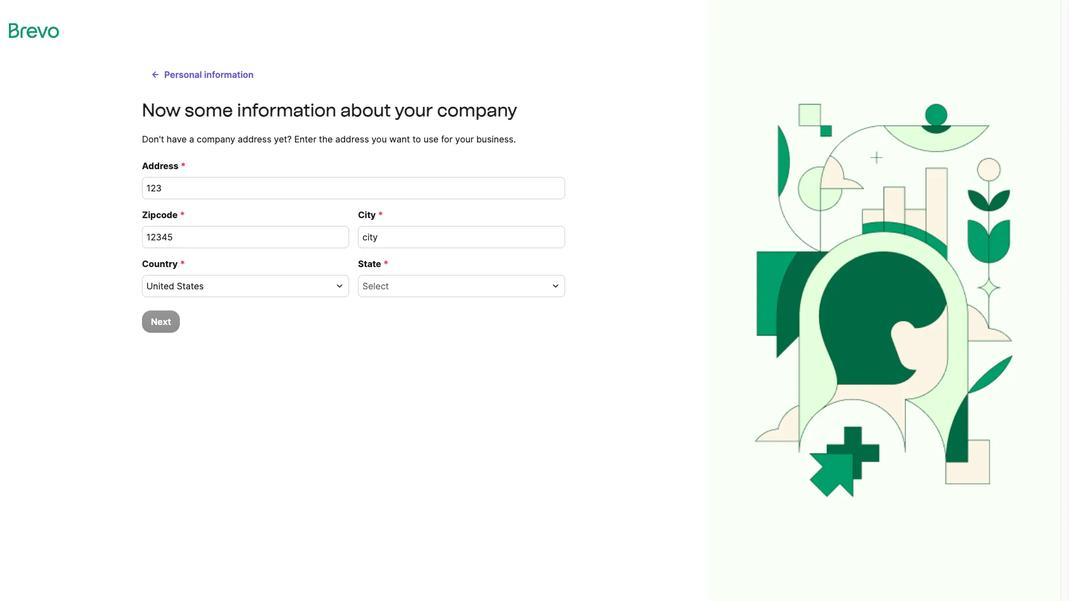 Task type: describe. For each thing, give the bounding box(es) containing it.
2 address from the left
[[335, 134, 369, 145]]

* for state *
[[384, 258, 389, 270]]

united states
[[146, 281, 204, 292]]

united states button
[[142, 275, 349, 297]]

yet?
[[274, 134, 292, 145]]

* for city *
[[378, 209, 383, 221]]

to
[[413, 134, 421, 145]]

state *
[[358, 258, 389, 270]]

select button
[[358, 275, 565, 297]]

zipcode
[[142, 209, 178, 221]]

about
[[341, 100, 391, 121]]

1 vertical spatial information
[[237, 100, 336, 121]]

personal information button
[[142, 63, 263, 86]]

don't
[[142, 134, 164, 145]]

address *
[[142, 160, 186, 172]]

country
[[142, 258, 178, 270]]

0 vertical spatial your
[[395, 100, 433, 121]]

business.
[[476, 134, 516, 145]]

enter
[[294, 134, 317, 145]]

use
[[424, 134, 439, 145]]

have
[[167, 134, 187, 145]]

1 horizontal spatial company
[[437, 100, 517, 121]]

the
[[319, 134, 333, 145]]

1 address from the left
[[238, 134, 272, 145]]

state
[[358, 258, 381, 270]]



Task type: vqa. For each thing, say whether or not it's contained in the screenshot.
City
yes



Task type: locate. For each thing, give the bounding box(es) containing it.
next button
[[142, 311, 180, 333]]

personal
[[164, 69, 202, 80]]

* right city
[[378, 209, 383, 221]]

information inside button
[[204, 69, 254, 80]]

united
[[146, 281, 174, 292]]

information
[[204, 69, 254, 80], [237, 100, 336, 121]]

*
[[181, 160, 186, 172], [180, 209, 185, 221], [378, 209, 383, 221], [180, 258, 185, 270], [384, 258, 389, 270]]

1 vertical spatial your
[[455, 134, 474, 145]]

* right address on the top of page
[[181, 160, 186, 172]]

1 vertical spatial company
[[197, 134, 235, 145]]

select
[[363, 281, 389, 292]]

your
[[395, 100, 433, 121], [455, 134, 474, 145]]

states
[[177, 281, 204, 292]]

address
[[142, 160, 179, 172]]

don't have a company address yet? enter the address you want to use for your business.
[[142, 134, 516, 145]]

your right for
[[455, 134, 474, 145]]

company up business.
[[437, 100, 517, 121]]

0 horizontal spatial your
[[395, 100, 433, 121]]

some
[[185, 100, 233, 121]]

next
[[151, 316, 171, 328]]

city *
[[358, 209, 383, 221]]

now some information about your company
[[142, 100, 517, 121]]

want
[[389, 134, 410, 145]]

information up some
[[204, 69, 254, 80]]

address
[[238, 134, 272, 145], [335, 134, 369, 145]]

for
[[441, 134, 453, 145]]

0 vertical spatial information
[[204, 69, 254, 80]]

* for address *
[[181, 160, 186, 172]]

* right zipcode
[[180, 209, 185, 221]]

None text field
[[142, 177, 565, 199], [142, 226, 349, 248], [358, 226, 565, 248], [142, 177, 565, 199], [142, 226, 349, 248], [358, 226, 565, 248]]

personal information
[[164, 69, 254, 80]]

address right the
[[335, 134, 369, 145]]

0 horizontal spatial address
[[238, 134, 272, 145]]

0 vertical spatial company
[[437, 100, 517, 121]]

your up to
[[395, 100, 433, 121]]

* right country at the top
[[180, 258, 185, 270]]

you
[[372, 134, 387, 145]]

company
[[437, 100, 517, 121], [197, 134, 235, 145]]

zipcode *
[[142, 209, 185, 221]]

information up yet?
[[237, 100, 336, 121]]

city
[[358, 209, 376, 221]]

1 horizontal spatial address
[[335, 134, 369, 145]]

None field
[[146, 280, 331, 293], [363, 280, 548, 293], [146, 280, 331, 293], [363, 280, 548, 293]]

now
[[142, 100, 181, 121]]

* right "state"
[[384, 258, 389, 270]]

* for country *
[[180, 258, 185, 270]]

a
[[189, 134, 194, 145]]

* for zipcode *
[[180, 209, 185, 221]]

company right "a"
[[197, 134, 235, 145]]

0 horizontal spatial company
[[197, 134, 235, 145]]

country *
[[142, 258, 185, 270]]

1 horizontal spatial your
[[455, 134, 474, 145]]

address left yet?
[[238, 134, 272, 145]]



